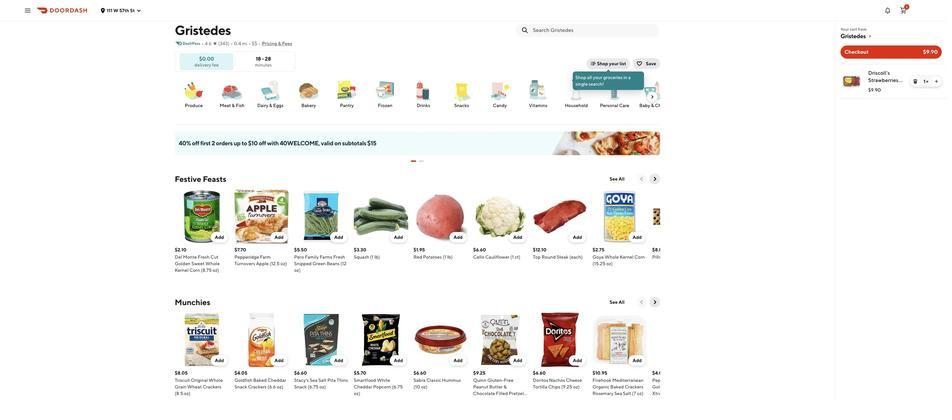 Task type: vqa. For each thing, say whether or not it's contained in the screenshot.
'(6.6' inside $4.05 Pepperidge Farm Goldfish Baked Blasted Xtra Cheddar Snack Crackers (6.6 oz)
yes



Task type: describe. For each thing, give the bounding box(es) containing it.
add for $7.70 pepperidge farm turnovers apple (12.5 oz)
[[275, 235, 284, 240]]

household link
[[560, 79, 593, 109]]

top
[[533, 255, 541, 260]]

pantry link
[[331, 79, 364, 109]]

(9.25
[[562, 385, 573, 390]]

remove item from cart image
[[914, 79, 919, 84]]

personal care link
[[599, 79, 632, 109]]

1 off from the left
[[192, 140, 199, 147]]

rosemary
[[593, 391, 614, 397]]

crackers inside $4.05 goldfish baked cheddar snack crackers (6.6 oz)
[[248, 385, 267, 390]]

cheddar for (6.6
[[268, 378, 286, 384]]

& for meat & fish
[[232, 103, 235, 108]]

2 • from the left
[[231, 41, 233, 46]]

delivery
[[195, 62, 211, 67]]

whole inside $2.10 del monte fresh cut golden sweet whole kernel corn (8.75 oz)
[[206, 261, 220, 267]]

(1 for $1.95 red potatoes (1 lb)
[[443, 255, 447, 260]]

snipped
[[294, 261, 312, 267]]

pero family farms fresh snipped green beans (12 oz) image
[[294, 190, 349, 244]]

first
[[201, 140, 211, 147]]

candy link
[[484, 79, 517, 109]]

1 items, open order cart image
[[900, 6, 908, 14]]

$6.60 stacy's sea salt pita thins snack (6.75 oz)
[[294, 371, 348, 390]]

add for $12.10 top round steak (each)
[[573, 235, 583, 240]]

1 horizontal spatial $9.90
[[924, 49, 939, 55]]

your
[[841, 27, 850, 32]]

checkout
[[845, 49, 870, 55]]

goldfish inside $4.05 goldfish baked cheddar snack crackers (6.6 oz)
[[235, 378, 253, 384]]

kernel inside $2.10 del monte fresh cut golden sweet whole kernel corn (8.75 oz)
[[175, 268, 189, 273]]

baby & child link
[[637, 79, 670, 109]]

$2.10
[[175, 248, 187, 253]]

add for $2.75 goya whole kernel corn (15.25 oz)
[[633, 235, 642, 240]]

oz) inside $6.60 doritos nachos cheese tortilla chips (9.25 oz)
[[574, 385, 580, 390]]

(each)
[[570, 255, 583, 260]]

snacks link
[[446, 79, 479, 109]]

drinks link
[[407, 79, 440, 109]]

eggs
[[273, 103, 284, 108]]

sea inside $6.60 stacy's sea salt pita thins snack (6.75 oz)
[[310, 378, 318, 384]]

(10
[[414, 385, 421, 390]]

1 button
[[898, 4, 911, 17]]

list
[[620, 61, 627, 66]]

cheese
[[566, 378, 582, 384]]

apple
[[256, 261, 269, 267]]

crusts
[[680, 255, 693, 260]]

ct) inside the $6.60 cello cauliflower (1 ct)
[[515, 255, 521, 260]]

crackers inside $8.05 triscuit original whole grain wheat crackers (8.5 oz)
[[203, 385, 222, 390]]

$7.70
[[235, 248, 246, 253]]

del
[[175, 255, 182, 260]]

(12.5
[[270, 261, 280, 267]]

all
[[588, 75, 593, 80]]

bakery link
[[292, 79, 325, 109]]

farm for baked
[[678, 378, 689, 384]]

see all link for munchies
[[606, 297, 629, 308]]

& inside $9.25 quinn gluten-free peanut butter & chocolate filled pretzel nuggets (6.5 oz)
[[504, 385, 507, 390]]

0 horizontal spatial gristedes
[[175, 22, 231, 38]]

& for dairy & eggs
[[270, 103, 272, 108]]

oz) inside $5.70 smartfood white cheddar popcorn (6.75 oz)
[[354, 391, 361, 397]]

driscoll's strawberries (16 oz) $9.90
[[869, 70, 899, 93]]

$$
[[252, 41, 257, 46]]

see for munchies
[[610, 300, 618, 305]]

frozen image
[[374, 79, 397, 102]]

oz) inside '$10.95 firehook mediterranean organic baked crackers rosemary sea salt (7 oz)'
[[638, 391, 644, 397]]

bakery
[[302, 103, 316, 108]]

add for $3.30 squash (1 lb)
[[394, 235, 403, 240]]

next image
[[650, 94, 656, 100]]

goldfish baked cheddar snack crackers (6.6 oz) image
[[235, 313, 289, 368]]

baked inside $4.05 goldfish baked cheddar snack crackers (6.6 oz)
[[254, 378, 267, 384]]

add for $1.95 red potatoes (1 lb)
[[454, 235, 463, 240]]

pantry image
[[335, 79, 359, 102]]

(6.75 inside $5.70 smartfood white cheddar popcorn (6.75 oz)
[[392, 385, 403, 390]]

meat & fish
[[220, 103, 245, 108]]

crackers inside the $4.05 pepperidge farm goldfish baked blasted xtra cheddar snack crackers (6.6 oz)
[[653, 398, 671, 400]]

gristedes inside "link"
[[841, 33, 867, 40]]

pepperidge for $4.05
[[653, 378, 677, 384]]

pricing & fees button
[[262, 38, 292, 49]]

add for $5.70 smartfood white cheddar popcorn (6.75 oz)
[[394, 358, 403, 364]]

$15
[[368, 140, 377, 147]]

$4.05 for $4.05 pepperidge farm goldfish baked blasted xtra cheddar snack crackers (6.6 oz)
[[653, 371, 666, 376]]

to
[[242, 140, 247, 147]]

(7
[[633, 391, 637, 397]]

(6.5
[[493, 398, 501, 400]]

$3.30 squash (1 lb)
[[354, 248, 380, 260]]

$6.60 cello cauliflower (1 ct)
[[474, 248, 521, 260]]

add one to cart image
[[935, 79, 940, 84]]

$8.80
[[653, 248, 666, 253]]

all for munchies
[[619, 300, 625, 305]]

classic
[[427, 378, 442, 384]]

add for $9.25 quinn gluten-free peanut butter & chocolate filled pretzel nuggets (6.5 oz)
[[514, 358, 523, 364]]

oz) inside $8.05 triscuit original whole grain wheat crackers (8.5 oz)
[[184, 391, 191, 397]]

40%
[[179, 140, 191, 147]]

open menu image
[[24, 6, 32, 14]]

frozen
[[378, 103, 393, 108]]

18 - 28 minutes
[[255, 56, 272, 67]]

frozen link
[[369, 79, 402, 109]]

ct) inside $8.80 pillsbury pie crusts (2 ct)
[[699, 255, 705, 260]]

4.6
[[205, 41, 212, 46]]

drinks
[[417, 103, 431, 108]]

oz) inside $6.60 stacy's sea salt pita thins snack (6.75 oz)
[[320, 385, 326, 390]]

baked for pepperidge
[[672, 385, 685, 390]]

household
[[565, 103, 588, 108]]

popcorn
[[374, 385, 391, 390]]

cello
[[474, 255, 485, 260]]

driscoll's strawberries (16 oz) image
[[843, 72, 862, 91]]

turnovers
[[235, 261, 255, 267]]

organic
[[593, 385, 610, 390]]

baby & child image
[[642, 79, 665, 102]]

snack inside the $4.05 pepperidge farm goldfish baked blasted xtra cheddar snack crackers (6.6 oz)
[[682, 391, 695, 397]]

see all for munchies
[[610, 300, 625, 305]]

oz) inside $2.75 goya whole kernel corn (15.25 oz)
[[607, 261, 613, 267]]

chips
[[549, 385, 561, 390]]

add for $6.60 stacy's sea salt pita thins snack (6.75 oz)
[[334, 358, 344, 364]]

add for $4.05 goldfish baked cheddar snack crackers (6.6 oz)
[[275, 358, 284, 364]]

see all for festive feasts
[[610, 177, 625, 182]]

(8.75
[[201, 268, 212, 273]]

$6.60 for $6.60 doritos nachos cheese tortilla chips (9.25 oz)
[[533, 371, 546, 376]]

sabra classic hummus (10 oz) image
[[414, 313, 468, 368]]

del monte fresh cut golden sweet whole kernel corn (8.75 oz) image
[[175, 190, 229, 244]]

$0.00
[[199, 56, 214, 62]]

see for festive feasts
[[610, 177, 618, 182]]

doritos nachos cheese tortilla chips (9.25 oz) image
[[533, 313, 588, 368]]

wheat
[[187, 385, 202, 390]]

from
[[859, 27, 867, 32]]

quinn gluten-free peanut butter & chocolate filled pretzel nuggets (6.5 oz) image
[[474, 313, 528, 368]]

green
[[313, 261, 326, 267]]

add for $2.10 del monte fresh cut golden sweet whole kernel corn (8.75 oz)
[[215, 235, 224, 240]]

search!
[[589, 82, 604, 87]]

$6.60 doritos nachos cheese tortilla chips (9.25 oz)
[[533, 371, 582, 390]]

save button
[[633, 58, 661, 69]]

munchies link
[[175, 297, 211, 308]]

xtra
[[653, 391, 662, 397]]

(1 inside $3.30 squash (1 lb)
[[370, 255, 374, 260]]

corn inside $2.75 goya whole kernel corn (15.25 oz)
[[635, 255, 646, 260]]

nachos
[[550, 378, 566, 384]]

2 off from the left
[[259, 140, 266, 147]]

snacks
[[455, 103, 469, 108]]

$6.60 for $6.60 sabra classic hummus (10 oz)
[[414, 371, 427, 376]]

all for festive feasts
[[619, 177, 625, 182]]

fresh inside $5.50 pero family farms fresh snipped green beans (12 oz)
[[334, 255, 345, 260]]

previous button of carousel image for festive feasts
[[639, 176, 646, 183]]

smartfood
[[354, 378, 376, 384]]

salt inside $6.60 stacy's sea salt pita thins snack (6.75 oz)
[[319, 378, 327, 384]]

111
[[107, 8, 112, 13]]

squash (1 lb) image
[[354, 190, 409, 244]]

oz) inside the $4.05 pepperidge farm goldfish baked blasted xtra cheddar snack crackers (6.6 oz)
[[682, 398, 688, 400]]

(6.6 inside $4.05 goldfish baked cheddar snack crackers (6.6 oz)
[[268, 385, 276, 390]]

shop for shop your list
[[598, 61, 609, 66]]

filled
[[496, 391, 508, 397]]

next button of carousel image for festive feasts
[[652, 176, 659, 183]]

$10.95 firehook mediterranean organic baked crackers rosemary sea salt (7 oz)
[[593, 371, 644, 397]]

household image
[[565, 79, 589, 102]]

your inside shop all your groceries in a single search!
[[594, 75, 603, 80]]

$0.00 delivery fee
[[195, 56, 219, 67]]

triscuit
[[175, 378, 190, 384]]

free
[[504, 378, 514, 384]]

(8.5
[[175, 391, 183, 397]]

add for $10.95 firehook mediterranean organic baked crackers rosemary sea salt (7 oz)
[[633, 358, 642, 364]]

$5.70
[[354, 371, 367, 376]]

pepperidge for $7.70
[[235, 255, 259, 260]]

dairy & eggs link
[[254, 79, 287, 109]]



Task type: locate. For each thing, give the bounding box(es) containing it.
sea right stacy's
[[310, 378, 318, 384]]

2 see all link from the top
[[606, 297, 629, 308]]

shop inside button
[[598, 61, 609, 66]]

28
[[265, 56, 271, 62]]

(6.75 down stacy's
[[308, 385, 319, 390]]

& for baby & child
[[652, 103, 655, 108]]

subtotals
[[342, 140, 367, 147]]

(1 inside the $6.60 cello cauliflower (1 ct)
[[511, 255, 514, 260]]

1 horizontal spatial pepperidge
[[653, 378, 677, 384]]

personal care
[[601, 103, 630, 108]]

crackers
[[203, 385, 222, 390], [248, 385, 267, 390], [625, 385, 644, 390], [653, 398, 671, 400]]

(1 right squash
[[370, 255, 374, 260]]

see
[[610, 177, 618, 182], [610, 300, 618, 305]]

salt inside '$10.95 firehook mediterranean organic baked crackers rosemary sea salt (7 oz)'
[[624, 391, 632, 397]]

oz) inside driscoll's strawberries (16 oz) $9.90
[[877, 84, 885, 91]]

0 horizontal spatial (1
[[370, 255, 374, 260]]

baked
[[254, 378, 267, 384], [611, 385, 624, 390], [672, 385, 685, 390]]

chocolate
[[474, 391, 496, 397]]

lb)
[[375, 255, 380, 260], [447, 255, 453, 260]]

0 vertical spatial (6.6
[[268, 385, 276, 390]]

0 vertical spatial your
[[610, 61, 619, 66]]

2 ct) from the left
[[699, 255, 705, 260]]

farm up blasted
[[678, 378, 689, 384]]

lb) inside $1.95 red potatoes (1 lb)
[[447, 255, 453, 260]]

shop up single
[[576, 75, 587, 80]]

0 vertical spatial shop
[[598, 61, 609, 66]]

fresh up sweet
[[198, 255, 210, 260]]

feasts
[[203, 175, 227, 184]]

goldfish
[[235, 378, 253, 384], [653, 385, 671, 390]]

$6.60
[[474, 248, 487, 253], [294, 371, 307, 376], [414, 371, 427, 376], [533, 371, 546, 376]]

2 fresh from the left
[[334, 255, 345, 260]]

2 horizontal spatial cheddar
[[663, 391, 681, 397]]

shop
[[598, 61, 609, 66], [576, 75, 587, 80]]

0 vertical spatial next button of carousel image
[[652, 176, 659, 183]]

candy image
[[488, 79, 512, 102]]

groceries
[[604, 75, 623, 80]]

1 inside button
[[907, 5, 908, 9]]

w
[[113, 8, 118, 13]]

0 horizontal spatial farm
[[260, 255, 271, 260]]

& left eggs
[[270, 103, 272, 108]]

0 horizontal spatial ct)
[[515, 255, 521, 260]]

1 horizontal spatial ct)
[[699, 255, 705, 260]]

0 vertical spatial whole
[[605, 255, 619, 260]]

1 horizontal spatial (6.75
[[392, 385, 403, 390]]

ct) right (2
[[699, 255, 705, 260]]

0 horizontal spatial goldfish
[[235, 378, 253, 384]]

lb) right potatoes
[[447, 255, 453, 260]]

off left first
[[192, 140, 199, 147]]

1 horizontal spatial corn
[[635, 255, 646, 260]]

pillsbury
[[653, 255, 671, 260]]

tortilla
[[533, 385, 548, 390]]

2 see from the top
[[610, 300, 618, 305]]

your inside button
[[610, 61, 619, 66]]

shop for shop all your groceries in a single search!
[[576, 75, 587, 80]]

baked inside '$10.95 firehook mediterranean organic baked crackers rosemary sea salt (7 oz)'
[[611, 385, 624, 390]]

×
[[927, 79, 929, 84]]

shop inside shop all your groceries in a single search!
[[576, 75, 587, 80]]

$6.60 inside $6.60 doritos nachos cheese tortilla chips (9.25 oz)
[[533, 371, 546, 376]]

2 see all from the top
[[610, 300, 625, 305]]

1 horizontal spatial off
[[259, 140, 266, 147]]

baked for firehook
[[611, 385, 624, 390]]

add for $6.60 doritos nachos cheese tortilla chips (9.25 oz)
[[573, 358, 583, 364]]

0 horizontal spatial lb)
[[375, 255, 380, 260]]

firehook mediterranean organic baked crackers rosemary sea salt (7 oz) image
[[593, 313, 648, 368]]

0 horizontal spatial shop
[[576, 75, 587, 80]]

kernel right goya
[[620, 255, 634, 260]]

1 horizontal spatial kernel
[[620, 255, 634, 260]]

whole right original
[[209, 378, 223, 384]]

(6.75 inside $6.60 stacy's sea salt pita thins snack (6.75 oz)
[[308, 385, 319, 390]]

care
[[620, 103, 630, 108]]

fees
[[282, 41, 292, 46]]

gristedes up 4.6
[[175, 22, 231, 38]]

$4.05 for $4.05 goldfish baked cheddar snack crackers (6.6 oz)
[[235, 371, 248, 376]]

sea right rosemary
[[615, 391, 623, 397]]

munchies
[[175, 298, 211, 307]]

4 • from the left
[[259, 41, 261, 46]]

top round steak (each) image
[[533, 190, 588, 244]]

sea
[[310, 378, 318, 384], [615, 391, 623, 397]]

salt left (7
[[624, 391, 632, 397]]

• left 4.6
[[202, 41, 204, 46]]

strawberries
[[869, 77, 899, 84]]

0 horizontal spatial off
[[192, 140, 199, 147]]

cheddar inside the $4.05 pepperidge farm goldfish baked blasted xtra cheddar snack crackers (6.6 oz)
[[663, 391, 681, 397]]

& inside baby & child "link"
[[652, 103, 655, 108]]

1 • from the left
[[202, 41, 204, 46]]

triscuit original whole grain wheat crackers (8.5 oz) image
[[175, 313, 229, 368]]

in
[[624, 75, 628, 80]]

& left fish
[[232, 103, 235, 108]]

0 vertical spatial 1
[[907, 5, 908, 9]]

1 vertical spatial your
[[594, 75, 603, 80]]

kernel
[[620, 255, 634, 260], [175, 268, 189, 273]]

1 horizontal spatial sea
[[615, 391, 623, 397]]

cello cauliflower (1 ct) image
[[474, 190, 528, 244]]

goldfish inside the $4.05 pepperidge farm goldfish baked blasted xtra cheddar snack crackers (6.6 oz)
[[653, 385, 671, 390]]

0 vertical spatial cheddar
[[268, 378, 286, 384]]

-
[[262, 56, 264, 62]]

crackers inside '$10.95 firehook mediterranean organic baked crackers rosemary sea salt (7 oz)'
[[625, 385, 644, 390]]

lb) right squash
[[375, 255, 380, 260]]

fresh up (12 at bottom
[[334, 255, 345, 260]]

orders
[[216, 140, 233, 147]]

pie
[[672, 255, 679, 260]]

& right baby at right top
[[652, 103, 655, 108]]

oz) inside $5.50 pero family farms fresh snipped green beans (12 oz)
[[294, 268, 301, 273]]

0 horizontal spatial baked
[[254, 378, 267, 384]]

2 all from the top
[[619, 300, 625, 305]]

0 horizontal spatial sea
[[310, 378, 318, 384]]

cheddar for oz)
[[354, 385, 373, 390]]

on
[[335, 140, 341, 147]]

$10
[[248, 140, 258, 147]]

2 horizontal spatial snack
[[682, 391, 695, 397]]

1 left ×
[[924, 79, 926, 84]]

$8.80 pillsbury pie crusts (2 ct)
[[653, 248, 705, 260]]

quinn
[[474, 378, 487, 384]]

1 horizontal spatial your
[[610, 61, 619, 66]]

stacy's sea salt pita thins snack (6.75 oz) image
[[294, 313, 349, 368]]

0 vertical spatial see all
[[610, 177, 625, 182]]

0 vertical spatial salt
[[319, 378, 327, 384]]

1 see from the top
[[610, 177, 618, 182]]

1 horizontal spatial 1
[[924, 79, 926, 84]]

oz) inside $7.70 pepperidge farm turnovers apple (12.5 oz)
[[281, 261, 287, 267]]

$6.60 inside the $6.60 cello cauliflower (1 ct)
[[474, 248, 487, 253]]

$9.90 down "strawberries"
[[869, 87, 882, 93]]

personal
[[601, 103, 619, 108]]

1 vertical spatial see
[[610, 300, 618, 305]]

steak
[[557, 255, 569, 260]]

original
[[191, 378, 208, 384]]

1 vertical spatial sea
[[615, 391, 623, 397]]

$6.60 for $6.60 cello cauliflower (1 ct)
[[474, 248, 487, 253]]

1 ×
[[924, 79, 929, 84]]

dairy & eggs
[[258, 103, 284, 108]]

meat
[[220, 103, 231, 108]]

1 horizontal spatial farm
[[678, 378, 689, 384]]

firehook
[[593, 378, 612, 384]]

2 $4.05 from the left
[[653, 371, 666, 376]]

add for $6.60 cello cauliflower (1 ct)
[[514, 235, 523, 240]]

oz) inside $2.10 del monte fresh cut golden sweet whole kernel corn (8.75 oz)
[[213, 268, 219, 273]]

0 vertical spatial $9.90
[[924, 49, 939, 55]]

corn inside $2.10 del monte fresh cut golden sweet whole kernel corn (8.75 oz)
[[190, 268, 200, 273]]

thins
[[337, 378, 348, 384]]

pepperidge up xtra
[[653, 378, 677, 384]]

$6.60 inside $6.60 stacy's sea salt pita thins snack (6.75 oz)
[[294, 371, 307, 376]]

1 vertical spatial next button of carousel image
[[652, 299, 659, 306]]

shop your list
[[598, 61, 627, 66]]

meat & fish image
[[220, 79, 244, 102]]

1 vertical spatial previous button of carousel image
[[639, 299, 646, 306]]

1 lb) from the left
[[375, 255, 380, 260]]

0 horizontal spatial snack
[[235, 385, 247, 390]]

minutes
[[255, 62, 272, 67]]

0 horizontal spatial pepperidge
[[235, 255, 259, 260]]

1 horizontal spatial lb)
[[447, 255, 453, 260]]

notification bell image
[[885, 6, 892, 14]]

doritos
[[533, 378, 549, 384]]

1 see all link from the top
[[606, 174, 629, 185]]

grain
[[175, 385, 187, 390]]

pepperidge inside $7.70 pepperidge farm turnovers apple (12.5 oz)
[[235, 255, 259, 260]]

vitamins image
[[527, 79, 551, 102]]

next button of carousel image
[[652, 176, 659, 183], [652, 299, 659, 306]]

bakery image
[[297, 79, 321, 102]]

whole inside $2.75 goya whole kernel corn (15.25 oz)
[[605, 255, 619, 260]]

0 horizontal spatial corn
[[190, 268, 200, 273]]

1 horizontal spatial cheddar
[[354, 385, 373, 390]]

1 vertical spatial goldfish
[[653, 385, 671, 390]]

your up search!
[[594, 75, 603, 80]]

sweet
[[192, 261, 205, 267]]

(1 right cauliflower
[[511, 255, 514, 260]]

pepperidge up turnovers
[[235, 255, 259, 260]]

2 next button of carousel image from the top
[[652, 299, 659, 306]]

1 horizontal spatial shop
[[598, 61, 609, 66]]

& inside dairy & eggs link
[[270, 103, 272, 108]]

$6.60 up cello
[[474, 248, 487, 253]]

corn left the pillsbury at the bottom of the page
[[635, 255, 646, 260]]

1 ct) from the left
[[515, 255, 521, 260]]

1 vertical spatial cheddar
[[354, 385, 373, 390]]

kernel inside $2.75 goya whole kernel corn (15.25 oz)
[[620, 255, 634, 260]]

2 vertical spatial cheddar
[[663, 391, 681, 397]]

mi
[[242, 41, 247, 46]]

beans
[[327, 261, 340, 267]]

cauliflower
[[486, 255, 510, 260]]

1 vertical spatial whole
[[206, 261, 220, 267]]

cheddar inside $5.70 smartfood white cheddar popcorn (6.75 oz)
[[354, 385, 373, 390]]

cheddar right xtra
[[663, 391, 681, 397]]

(6.75 right popcorn
[[392, 385, 403, 390]]

kernel down golden
[[175, 268, 189, 273]]

$5.70 smartfood white cheddar popcorn (6.75 oz)
[[354, 371, 403, 397]]

(1
[[370, 255, 374, 260], [443, 255, 447, 260], [511, 255, 514, 260]]

your cart from
[[841, 27, 867, 32]]

add for $6.60 sabra classic hummus (10 oz)
[[454, 358, 463, 364]]

0 horizontal spatial your
[[594, 75, 603, 80]]

gluten-
[[488, 378, 504, 384]]

(6.6 inside the $4.05 pepperidge farm goldfish baked blasted xtra cheddar snack crackers (6.6 oz)
[[672, 398, 681, 400]]

1 vertical spatial kernel
[[175, 268, 189, 273]]

farm inside the $4.05 pepperidge farm goldfish baked blasted xtra cheddar snack crackers (6.6 oz)
[[678, 378, 689, 384]]

0 vertical spatial sea
[[310, 378, 318, 384]]

corn down sweet
[[190, 268, 200, 273]]

2 lb) from the left
[[447, 255, 453, 260]]

0 horizontal spatial 1
[[907, 5, 908, 9]]

$9.90 up ×
[[924, 49, 939, 55]]

personal care image
[[603, 79, 627, 102]]

1 vertical spatial farm
[[678, 378, 689, 384]]

oz) inside $9.25 quinn gluten-free peanut butter & chocolate filled pretzel nuggets (6.5 oz)
[[502, 398, 508, 400]]

whole inside $8.05 triscuit original whole grain wheat crackers (8.5 oz)
[[209, 378, 223, 384]]

1 horizontal spatial goldfish
[[653, 385, 671, 390]]

gristedes down cart
[[841, 33, 867, 40]]

snacks image
[[450, 79, 474, 102]]

with
[[267, 140, 279, 147]]

1 horizontal spatial fresh
[[334, 255, 345, 260]]

1 (1 from the left
[[370, 255, 374, 260]]

$6.60 inside the $6.60 sabra classic hummus (10 oz)
[[414, 371, 427, 376]]

vitamins link
[[522, 79, 555, 109]]

1 horizontal spatial $4.05
[[653, 371, 666, 376]]

57th
[[119, 8, 129, 13]]

festive feasts
[[175, 175, 227, 184]]

1 vertical spatial shop
[[576, 75, 587, 80]]

2 vertical spatial whole
[[209, 378, 223, 384]]

1 vertical spatial $9.90
[[869, 87, 882, 93]]

2 horizontal spatial (1
[[511, 255, 514, 260]]

(1 inside $1.95 red potatoes (1 lb)
[[443, 255, 447, 260]]

0 vertical spatial all
[[619, 177, 625, 182]]

$1.95 red potatoes (1 lb)
[[414, 248, 453, 260]]

0 vertical spatial corn
[[635, 255, 646, 260]]

0 vertical spatial previous button of carousel image
[[639, 176, 646, 183]]

0 vertical spatial farm
[[260, 255, 271, 260]]

$4.05 pepperidge farm goldfish baked blasted xtra cheddar snack crackers (6.6 oz)
[[653, 371, 702, 400]]

snack
[[235, 385, 247, 390], [294, 385, 307, 390], [682, 391, 695, 397]]

1 horizontal spatial baked
[[611, 385, 624, 390]]

1 see all from the top
[[610, 177, 625, 182]]

up
[[234, 140, 241, 147]]

2 previous button of carousel image from the top
[[639, 299, 646, 306]]

lb) inside $3.30 squash (1 lb)
[[375, 255, 380, 260]]

0 horizontal spatial kernel
[[175, 268, 189, 273]]

farm inside $7.70 pepperidge farm turnovers apple (12.5 oz)
[[260, 255, 271, 260]]

1 right notification bell icon
[[907, 5, 908, 9]]

golden
[[175, 261, 191, 267]]

1 horizontal spatial salt
[[624, 391, 632, 397]]

$12.10
[[533, 248, 547, 253]]

oz) inside $4.05 goldfish baked cheddar snack crackers (6.6 oz)
[[277, 385, 283, 390]]

$9.90
[[924, 49, 939, 55], [869, 87, 882, 93]]

1 all from the top
[[619, 177, 625, 182]]

goya whole kernel corn (15.25 oz) image
[[593, 190, 648, 244]]

sea inside '$10.95 firehook mediterranean organic baked crackers rosemary sea salt (7 oz)'
[[615, 391, 623, 397]]

cart
[[851, 27, 858, 32]]

0 horizontal spatial fresh
[[198, 255, 210, 260]]

oz) inside the $6.60 sabra classic hummus (10 oz)
[[421, 385, 428, 390]]

1 previous button of carousel image from the top
[[639, 176, 646, 183]]

dairy & eggs image
[[259, 79, 283, 102]]

mediterranean
[[613, 378, 644, 384]]

shop all your groceries in a single search! tooltip
[[573, 70, 645, 90]]

baked inside the $4.05 pepperidge farm goldfish baked blasted xtra cheddar snack crackers (6.6 oz)
[[672, 385, 685, 390]]

$4.05 inside the $4.05 pepperidge farm goldfish baked blasted xtra cheddar snack crackers (6.6 oz)
[[653, 371, 666, 376]]

& inside meat & fish link
[[232, 103, 235, 108]]

1 vertical spatial corn
[[190, 268, 200, 273]]

snack inside $4.05 goldfish baked cheddar snack crackers (6.6 oz)
[[235, 385, 247, 390]]

blasted
[[686, 385, 702, 390]]

& up filled
[[504, 385, 507, 390]]

$4.05 inside $4.05 goldfish baked cheddar snack crackers (6.6 oz)
[[235, 371, 248, 376]]

monte
[[183, 255, 197, 260]]

•
[[202, 41, 204, 46], [231, 41, 233, 46], [249, 41, 251, 46], [259, 41, 261, 46]]

shop your list button
[[587, 58, 631, 69]]

0 vertical spatial see all link
[[606, 174, 629, 185]]

cheddar inside $4.05 goldfish baked cheddar snack crackers (6.6 oz)
[[268, 378, 286, 384]]

1 $4.05 from the left
[[235, 371, 248, 376]]

$12.10 top round steak (each)
[[533, 248, 583, 260]]

your left list
[[610, 61, 619, 66]]

shop up shop all your groceries in a single search!
[[598, 61, 609, 66]]

1 vertical spatial 1
[[924, 79, 926, 84]]

$4.05 goldfish baked cheddar snack crackers (6.6 oz)
[[235, 371, 286, 390]]

3 (1 from the left
[[511, 255, 514, 260]]

add for $5.50 pero family farms fresh snipped green beans (12 oz)
[[334, 235, 344, 240]]

hummus
[[442, 378, 461, 384]]

farm for apple
[[260, 255, 271, 260]]

cheddar left stacy's
[[268, 378, 286, 384]]

dairy
[[258, 103, 269, 108]]

1 vertical spatial see all
[[610, 300, 625, 305]]

1 next button of carousel image from the top
[[652, 176, 659, 183]]

(1 right potatoes
[[443, 255, 447, 260]]

0 vertical spatial see
[[610, 177, 618, 182]]

1 vertical spatial see all link
[[606, 297, 629, 308]]

fish
[[236, 103, 245, 108]]

1 vertical spatial all
[[619, 300, 625, 305]]

snack inside $6.60 stacy's sea salt pita thins snack (6.75 oz)
[[294, 385, 307, 390]]

pita
[[328, 378, 336, 384]]

cheddar down the smartfood
[[354, 385, 373, 390]]

0 vertical spatial goldfish
[[235, 378, 253, 384]]

pepperidge farm turnovers apple (12.5 oz) image
[[235, 190, 289, 244]]

1 vertical spatial pepperidge
[[653, 378, 677, 384]]

0 horizontal spatial (6.6
[[268, 385, 276, 390]]

0.4
[[234, 41, 241, 46]]

previous button of carousel image
[[639, 176, 646, 183], [639, 299, 646, 306]]

0 horizontal spatial $9.90
[[869, 87, 882, 93]]

salt left the "pita"
[[319, 378, 327, 384]]

previous button of carousel image for munchies
[[639, 299, 646, 306]]

goya
[[593, 255, 604, 260]]

• right $$
[[259, 41, 261, 46]]

1 vertical spatial (6.6
[[672, 398, 681, 400]]

smartfood white cheddar popcorn (6.75 oz) image
[[354, 313, 409, 368]]

1 horizontal spatial snack
[[294, 385, 307, 390]]

next button of carousel image for munchies
[[652, 299, 659, 306]]

1 horizontal spatial (1
[[443, 255, 447, 260]]

(1 for $6.60 cello cauliflower (1 ct)
[[511, 255, 514, 260]]

$9.90 inside driscoll's strawberries (16 oz) $9.90
[[869, 87, 882, 93]]

& left fees
[[278, 41, 281, 46]]

• right mi
[[249, 41, 251, 46]]

$6.60 up stacy's
[[294, 371, 307, 376]]

1 for 1 ×
[[924, 79, 926, 84]]

red potatoes (1 lb) image
[[414, 190, 468, 244]]

$10.95
[[593, 371, 608, 376]]

off right $10
[[259, 140, 266, 147]]

3 • from the left
[[249, 41, 251, 46]]

1 vertical spatial salt
[[624, 391, 632, 397]]

gristedes
[[175, 22, 231, 38], [841, 33, 867, 40]]

1 horizontal spatial gristedes
[[841, 33, 867, 40]]

1 for 1
[[907, 5, 908, 9]]

1 fresh from the left
[[198, 255, 210, 260]]

• left 0.4
[[231, 41, 233, 46]]

2 horizontal spatial baked
[[672, 385, 685, 390]]

&
[[278, 41, 281, 46], [232, 103, 235, 108], [270, 103, 272, 108], [652, 103, 655, 108], [504, 385, 507, 390]]

0 vertical spatial pepperidge
[[235, 255, 259, 260]]

drinks image
[[412, 79, 436, 102]]

pepperidge inside the $4.05 pepperidge farm goldfish baked blasted xtra cheddar snack crackers (6.6 oz)
[[653, 378, 677, 384]]

0 vertical spatial kernel
[[620, 255, 634, 260]]

$3.30
[[354, 248, 367, 253]]

0 horizontal spatial salt
[[319, 378, 327, 384]]

see all link for festive feasts
[[606, 174, 629, 185]]

produce image
[[182, 79, 206, 102]]

0 horizontal spatial cheddar
[[268, 378, 286, 384]]

vitamins
[[529, 103, 548, 108]]

Search Gristedes search field
[[534, 27, 654, 34]]

1 horizontal spatial (6.6
[[672, 398, 681, 400]]

ct) left top
[[515, 255, 521, 260]]

1 (6.75 from the left
[[308, 385, 319, 390]]

2 (6.75 from the left
[[392, 385, 403, 390]]

2 (1 from the left
[[443, 255, 447, 260]]

$1.95
[[414, 248, 425, 253]]

0 horizontal spatial $4.05
[[235, 371, 248, 376]]

$6.60 up the doritos
[[533, 371, 546, 376]]

fresh inside $2.10 del monte fresh cut golden sweet whole kernel corn (8.75 oz)
[[198, 255, 210, 260]]

see all
[[610, 177, 625, 182], [610, 300, 625, 305]]

$6.60 for $6.60 stacy's sea salt pita thins snack (6.75 oz)
[[294, 371, 307, 376]]

0 horizontal spatial (6.75
[[308, 385, 319, 390]]

$2.75
[[593, 248, 605, 253]]

$6.60 up 'sabra'
[[414, 371, 427, 376]]

farm up apple
[[260, 255, 271, 260]]

whole right goya
[[605, 255, 619, 260]]

whole down cut at the left bottom
[[206, 261, 220, 267]]



